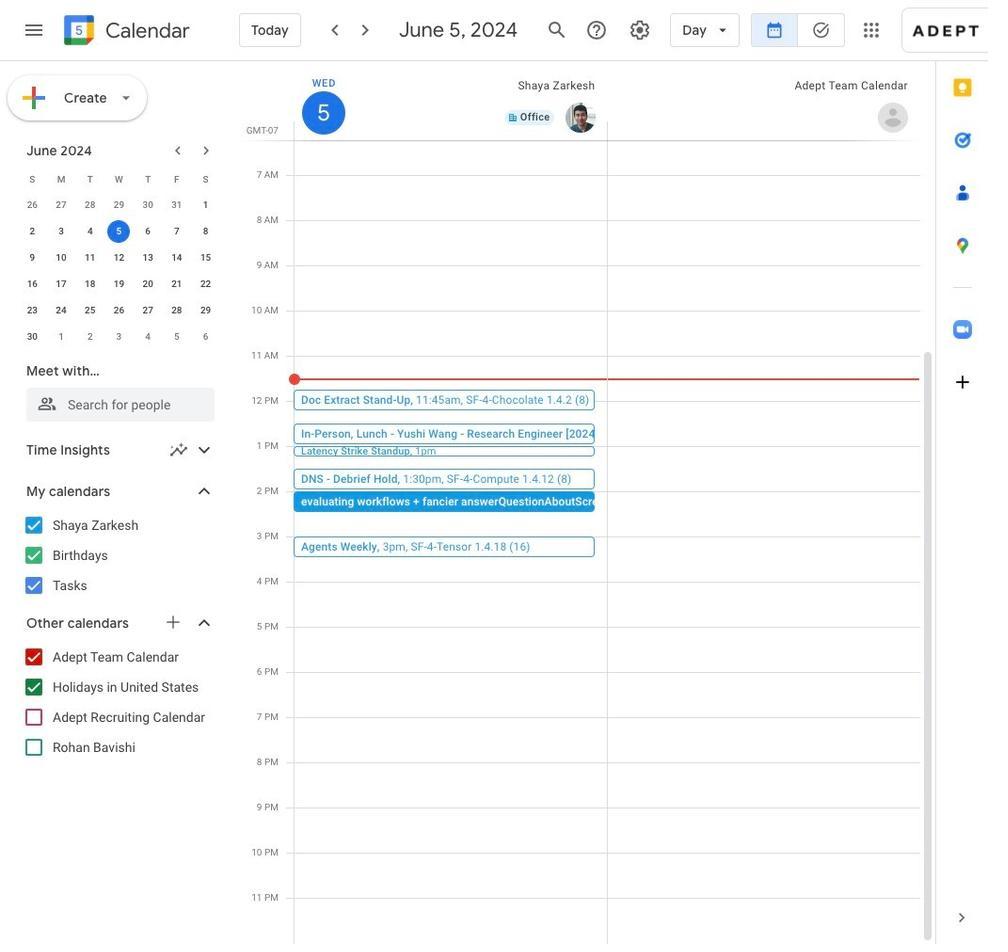 Task type: locate. For each thing, give the bounding box(es) containing it.
9 element
[[21, 247, 44, 269]]

30 element
[[21, 326, 44, 348]]

july 2 element
[[79, 326, 101, 348]]

14 element
[[166, 247, 188, 269]]

my calendars list
[[4, 510, 234, 601]]

None search field
[[0, 354, 234, 422]]

1 column header from the left
[[294, 61, 608, 140]]

4 element
[[79, 220, 101, 243]]

heading
[[102, 19, 190, 42]]

heading inside calendar element
[[102, 19, 190, 42]]

row down 19 element
[[18, 298, 220, 324]]

grid
[[241, 61, 936, 945]]

may 30 element
[[137, 194, 159, 217]]

25 element
[[79, 300, 101, 322]]

row down 26 "element"
[[18, 324, 220, 350]]

row down may 29 element
[[18, 219, 220, 245]]

settings menu image
[[629, 19, 652, 41]]

tab list
[[937, 61, 989, 892]]

may 31 element
[[166, 194, 188, 217]]

6 row from the top
[[18, 298, 220, 324]]

8 element
[[195, 220, 217, 243]]

Search for people to meet text field
[[38, 388, 203, 422]]

24 element
[[50, 300, 73, 322]]

row group
[[18, 192, 220, 350]]

column header
[[294, 61, 608, 140], [607, 61, 921, 140]]

cell
[[105, 219, 134, 245]]

2 column header from the left
[[607, 61, 921, 140]]

10 element
[[50, 247, 73, 269]]

19 element
[[108, 273, 130, 296]]

wednesday, june 5, today element
[[302, 69, 346, 135], [302, 91, 346, 135]]

row up 26 "element"
[[18, 271, 220, 298]]

july 5 element
[[166, 326, 188, 348]]

row down 5, today element
[[18, 245, 220, 271]]

27 element
[[137, 300, 159, 322]]

july 6 element
[[195, 326, 217, 348]]

23 element
[[21, 300, 44, 322]]

row
[[18, 166, 220, 192], [18, 192, 220, 219], [18, 219, 220, 245], [18, 245, 220, 271], [18, 271, 220, 298], [18, 298, 220, 324], [18, 324, 220, 350]]

add other calendars image
[[164, 613, 183, 632]]

july 4 element
[[137, 326, 159, 348]]

3 element
[[50, 220, 73, 243]]

2 wednesday, june 5, today element from the top
[[302, 91, 346, 135]]

11 element
[[79, 247, 101, 269]]

row up may 29 element
[[18, 166, 220, 192]]

12 element
[[108, 247, 130, 269]]

may 27 element
[[50, 194, 73, 217]]

row up 5, today element
[[18, 192, 220, 219]]

28 element
[[166, 300, 188, 322]]



Task type: vqa. For each thing, say whether or not it's contained in the screenshot.
TIME ZONE "button"
no



Task type: describe. For each thing, give the bounding box(es) containing it.
5 row from the top
[[18, 271, 220, 298]]

main drawer image
[[23, 19, 45, 41]]

21 element
[[166, 273, 188, 296]]

2 row from the top
[[18, 192, 220, 219]]

13 element
[[137, 247, 159, 269]]

may 29 element
[[108, 194, 130, 217]]

17 element
[[50, 273, 73, 296]]

22 element
[[195, 273, 217, 296]]

20 element
[[137, 273, 159, 296]]

other calendars list
[[4, 642, 234, 763]]

4 row from the top
[[18, 245, 220, 271]]

3 row from the top
[[18, 219, 220, 245]]

cell inside the june 2024 grid
[[105, 219, 134, 245]]

16 element
[[21, 273, 44, 296]]

may 26 element
[[21, 194, 44, 217]]

26 element
[[108, 300, 130, 322]]

29 element
[[195, 300, 217, 322]]

1 wednesday, june 5, today element from the top
[[302, 69, 346, 135]]

7 row from the top
[[18, 324, 220, 350]]

5, today element
[[108, 220, 130, 243]]

july 1 element
[[50, 326, 73, 348]]

1 element
[[195, 194, 217, 217]]

1 row from the top
[[18, 166, 220, 192]]

july 3 element
[[108, 326, 130, 348]]

7 element
[[166, 220, 188, 243]]

june 2024 grid
[[18, 166, 220, 350]]

18 element
[[79, 273, 101, 296]]

calendar element
[[60, 11, 190, 53]]

may 28 element
[[79, 194, 101, 217]]

15 element
[[195, 247, 217, 269]]

2 element
[[21, 220, 44, 243]]

6 element
[[137, 220, 159, 243]]



